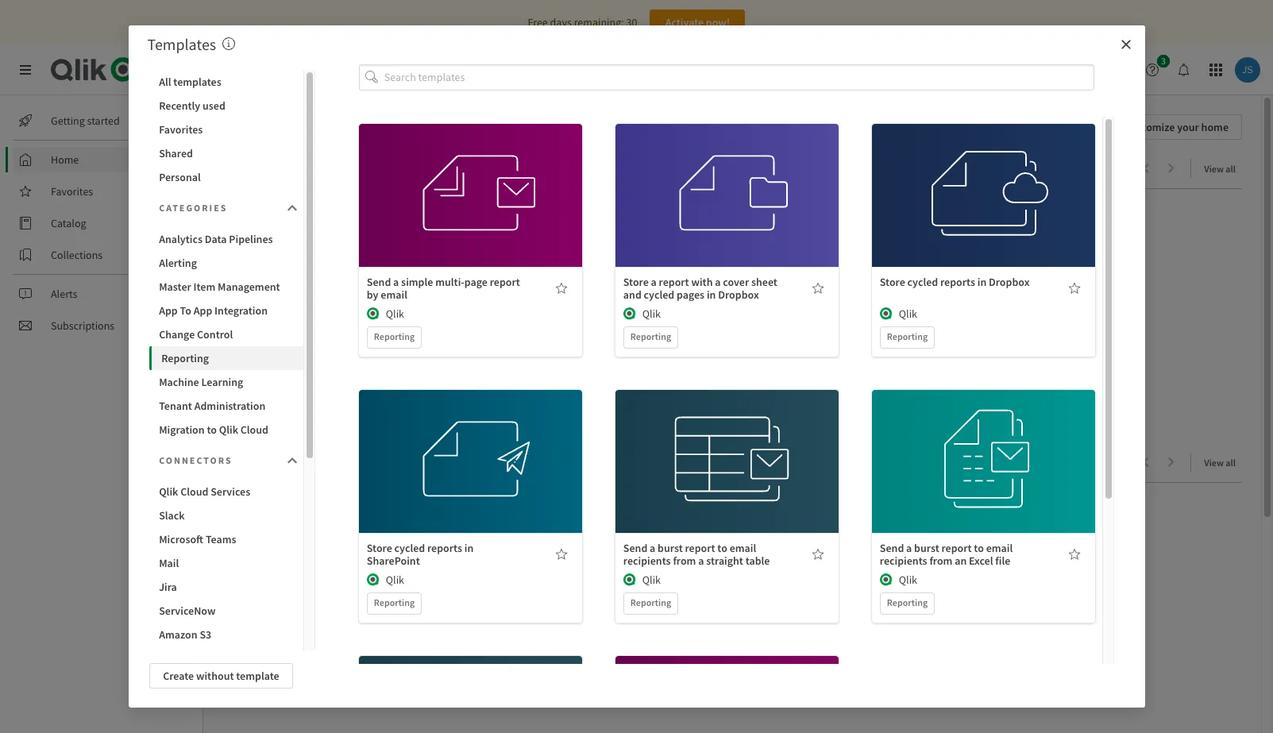 Task type: describe. For each thing, give the bounding box(es) containing it.
microsoft teams button
[[149, 528, 304, 551]]

use template for send a burst report to email recipients from an excel file
[[952, 437, 1015, 451]]

details for send a simple multi-page report by email
[[454, 205, 487, 220]]

alerts
[[51, 287, 77, 301]]

explore
[[327, 159, 379, 179]]

machine learning
[[159, 375, 243, 389]]

10 for jacob simon icon in the left of the page
[[287, 666, 296, 678]]

ask insight advisor
[[957, 63, 1047, 77]]

getting
[[51, 114, 85, 128]]

activate
[[665, 15, 704, 29]]

all templates button
[[149, 70, 304, 94]]

details for store cycled reports in sharepoint
[[454, 472, 487, 486]]

template for send a simple multi-page report by email
[[459, 171, 502, 185]]

home
[[51, 153, 79, 167]]

recipients for send a burst report to email recipients from an excel file
[[880, 553, 928, 568]]

shared
[[159, 146, 193, 160]]

tenant administration
[[159, 399, 266, 413]]

analytics to explore
[[245, 159, 379, 179]]

qlik image for send a simple multi-page report by email
[[367, 307, 380, 320]]

multi-
[[436, 275, 465, 289]]

2 app from the left
[[194, 304, 212, 318]]

home
[[1202, 120, 1229, 134]]

jacob simon image
[[233, 665, 247, 679]]

from for an
[[930, 553, 953, 568]]

recently used button
[[149, 94, 304, 118]]

recently inside main content
[[245, 453, 304, 473]]

email for send a burst report to email recipients from a straight table
[[730, 541, 757, 555]]

a for send a burst report to email recipients from an excel file
[[907, 541, 912, 555]]

microsoft
[[159, 532, 203, 547]]

cycled for store cycled reports in dropbox
[[908, 275, 938, 289]]

template for store cycled reports in sharepoint
[[459, 437, 502, 451]]

mail button
[[149, 551, 304, 575]]

recently used inside button
[[159, 99, 226, 113]]

qlik for send a burst report to email recipients from an excel file
[[899, 573, 918, 587]]

use template button for store cycled reports in sharepoint
[[421, 431, 520, 457]]

jira
[[159, 580, 177, 594]]

close sidebar menu image
[[19, 64, 32, 76]]

analytics for analytics data pipelines
[[159, 232, 203, 246]]

send for send a burst report to email recipients from an excel file
[[880, 541, 904, 555]]

move collection image
[[222, 454, 238, 470]]

analytics services element
[[157, 60, 275, 79]]

details button for send a burst report to email recipients from a straight table
[[678, 466, 777, 492]]

use for store cycled reports in dropbox
[[952, 171, 970, 185]]

app for jacob simon image
[[256, 355, 275, 369]]

templates are pre-built automations that help you automate common business workflows. get started by selecting one of the pre-built templates or choose the blank canvas to build an automation from scratch. image
[[223, 37, 235, 50]]

learning
[[201, 375, 243, 389]]

management
[[218, 280, 280, 294]]

updated 10 minutes ago for jacob simon icon in the left of the page
[[250, 666, 347, 678]]

templates
[[173, 75, 221, 89]]

send for send a burst report to email recipients from a straight table
[[624, 541, 648, 555]]

main content containing analytics to explore
[[197, 95, 1274, 733]]

favorites inside button
[[159, 122, 203, 137]]

machine
[[159, 375, 199, 389]]

a for store a report with a cover sheet and cycled pages in dropbox
[[651, 275, 657, 289]]

used inside main content
[[307, 453, 340, 473]]

catalog link
[[13, 211, 191, 236]]

pages
[[677, 287, 705, 302]]

report inside 'send a burst report to email recipients from a straight table'
[[685, 541, 716, 555]]

template for store cycled reports in dropbox
[[972, 171, 1015, 185]]

use template button for store cycled reports in dropbox
[[934, 165, 1034, 190]]

template inside button
[[236, 669, 279, 683]]

to inside button
[[207, 423, 217, 437]]

activate now!
[[665, 15, 730, 29]]

slack button
[[149, 504, 304, 528]]

details button for store cycled reports in sharepoint
[[421, 466, 520, 492]]

activate now! link
[[650, 10, 746, 35]]

an
[[955, 553, 967, 568]]

reports for sharepoint
[[427, 541, 462, 555]]

s3
[[200, 628, 211, 642]]

use for store a report with a cover sheet and cycled pages in dropbox
[[696, 171, 713, 185]]

alerts link
[[13, 281, 191, 307]]

in for store cycled reports in sharepoint
[[465, 541, 474, 555]]

personal
[[159, 170, 201, 184]]

in for store cycled reports in dropbox
[[978, 275, 987, 289]]

home link
[[13, 147, 191, 172]]

advisor
[[1011, 63, 1047, 77]]

change control button
[[149, 323, 304, 346]]

all
[[159, 75, 171, 89]]

now!
[[706, 15, 730, 29]]

to
[[180, 304, 191, 318]]

subscriptions link
[[13, 313, 191, 338]]

cover
[[723, 275, 749, 289]]

with
[[692, 275, 713, 289]]

use for send a simple multi-page report by email
[[439, 171, 457, 185]]

create
[[163, 669, 194, 683]]

categories button
[[149, 192, 304, 224]]

analytics to explore link
[[245, 159, 385, 179]]

send a burst report to email recipients from a straight table
[[624, 541, 770, 568]]

burst for a
[[658, 541, 683, 555]]

reporting for store cycled reports in sharepoint
[[374, 596, 415, 608]]

use template for store a report with a cover sheet and cycled pages in dropbox
[[696, 171, 759, 185]]

burst for an
[[915, 541, 940, 555]]

analytics data pipelines
[[159, 232, 273, 246]]

amazon s3
[[159, 628, 211, 642]]

favorites button
[[149, 118, 304, 141]]

without
[[196, 669, 234, 683]]

collections
[[51, 248, 103, 262]]

a for send a burst report to email recipients from a straight table
[[650, 541, 656, 555]]

templates
[[147, 34, 216, 54]]

use template button for send a burst report to email recipients from an excel file
[[934, 431, 1034, 457]]

administration
[[194, 399, 266, 413]]

analytics for analytics to explore
[[245, 159, 307, 179]]

days
[[550, 15, 572, 29]]

reporting for store cycled reports in dropbox
[[887, 330, 928, 342]]

simple
[[401, 275, 433, 289]]

analytics services
[[157, 60, 275, 79]]

email inside send a simple multi-page report by email
[[381, 287, 408, 302]]

qlik for store cycled reports in sharepoint
[[386, 573, 404, 587]]

app to app integration button
[[149, 299, 304, 323]]

qlik for store a report with a cover sheet and cycled pages in dropbox
[[643, 306, 661, 321]]

use for send a burst report to email recipients from a straight table
[[696, 437, 713, 451]]

Search text field
[[668, 57, 921, 83]]

first for jacob simon icon in the left of the page
[[233, 649, 254, 663]]

templates are pre-built automations that help you automate common business workflows. get started by selecting one of the pre-built templates or choose the blank canvas to build an automation from scratch. tooltip
[[223, 34, 235, 54]]

insight
[[976, 63, 1009, 77]]

tenant administration button
[[149, 394, 304, 418]]

amazon s3 button
[[149, 623, 304, 647]]

change control
[[159, 327, 233, 342]]

pipelines
[[229, 232, 273, 246]]

servicenow
[[159, 604, 216, 618]]

tenant
[[159, 399, 192, 413]]

cycled for store cycled reports in sharepoint
[[395, 541, 425, 555]]

create without template
[[163, 669, 279, 683]]

updated for jacob simon image
[[250, 372, 285, 384]]

ago for jacob simon image
[[332, 372, 347, 384]]

use for store cycled reports in sharepoint
[[439, 437, 457, 451]]

qlik cloud services button
[[149, 480, 304, 504]]

add to favorites image for send a simple multi-page report by email
[[555, 282, 568, 294]]

first app for jacob simon icon in the left of the page
[[233, 649, 275, 663]]

qlik for send a simple multi-page report by email
[[386, 306, 404, 321]]

excel
[[969, 553, 994, 568]]

jira button
[[149, 575, 304, 599]]

template for send a burst report to email recipients from an excel file
[[972, 437, 1015, 451]]

store for store cycled reports in sharepoint
[[367, 541, 392, 555]]

getting started link
[[13, 108, 191, 133]]



Task type: vqa. For each thing, say whether or not it's contained in the screenshot.
have
no



Task type: locate. For each thing, give the bounding box(es) containing it.
qlik image for send a burst report to email recipients from an excel file
[[880, 573, 893, 586]]

1 vertical spatial view
[[1205, 457, 1224, 469]]

ago for jacob simon icon in the left of the page
[[332, 666, 347, 678]]

1 view from the top
[[1205, 163, 1224, 175]]

0 horizontal spatial recently
[[159, 99, 200, 113]]

recipients left straight
[[624, 553, 671, 568]]

qlik image
[[367, 307, 380, 320], [880, 307, 893, 320], [367, 573, 380, 586], [624, 573, 636, 586]]

reporting down 'send a burst report to email recipients from a straight table'
[[631, 596, 671, 608]]

report left table
[[685, 541, 716, 555]]

favorites up shared
[[159, 122, 203, 137]]

0 horizontal spatial cloud
[[180, 485, 208, 499]]

all templates
[[159, 75, 221, 89]]

recently
[[159, 99, 200, 113], [245, 453, 304, 473]]

cloud down administration
[[241, 423, 269, 437]]

2 all from the top
[[1226, 457, 1236, 469]]

favorites inside navigation pane element
[[51, 184, 93, 199]]

1 horizontal spatial in
[[707, 287, 716, 302]]

recently used
[[159, 99, 226, 113], [245, 453, 340, 473]]

qlik image for send a burst report to email recipients from a straight table
[[624, 573, 636, 586]]

to inside main content
[[310, 159, 324, 179]]

updated for jacob simon icon in the left of the page
[[250, 666, 285, 678]]

1 ago from the top
[[332, 372, 347, 384]]

favorites link
[[13, 179, 191, 204]]

details for send a burst report to email recipients from an excel file
[[967, 472, 1000, 486]]

use template button
[[421, 165, 520, 190], [678, 165, 777, 190], [934, 165, 1034, 190], [421, 431, 520, 457], [678, 431, 777, 457], [934, 431, 1034, 457]]

searchbar element
[[643, 57, 921, 83]]

qlik cloud services
[[159, 485, 250, 499]]

1 vertical spatial 10
[[287, 666, 296, 678]]

use template button for store a report with a cover sheet and cycled pages in dropbox
[[678, 165, 777, 190]]

0 vertical spatial favorites
[[159, 122, 203, 137]]

1 horizontal spatial reports
[[941, 275, 976, 289]]

0 horizontal spatial recipients
[[624, 553, 671, 568]]

recently inside button
[[159, 99, 200, 113]]

amazon
[[159, 628, 198, 642]]

2 updated 10 minutes ago from the top
[[250, 666, 347, 678]]

from for a
[[673, 553, 696, 568]]

10 right jacob simon image
[[287, 372, 296, 384]]

a inside send a burst report to email recipients from an excel file
[[907, 541, 912, 555]]

from inside 'send a burst report to email recipients from a straight table'
[[673, 553, 696, 568]]

details button for send a burst report to email recipients from an excel file
[[934, 466, 1034, 492]]

customize
[[1126, 120, 1175, 134]]

jacob simon image
[[233, 371, 247, 385]]

report right page
[[490, 275, 520, 289]]

1 horizontal spatial store
[[624, 275, 649, 289]]

analytics up alerting
[[159, 232, 203, 246]]

store cycled reports in sharepoint
[[367, 541, 474, 568]]

add to favorites image for store cycled reports in sharepoint
[[555, 548, 568, 561]]

analytics inside main content
[[245, 159, 307, 179]]

0 horizontal spatial email
[[381, 287, 408, 302]]

report left file at the bottom right
[[942, 541, 972, 555]]

add to favorites image right sheet
[[812, 282, 825, 294]]

dropbox inside store a report with a cover sheet and cycled pages in dropbox
[[718, 287, 759, 302]]

0 horizontal spatial reports
[[427, 541, 462, 555]]

sharepoint
[[367, 553, 420, 568]]

qlik down simple
[[386, 306, 404, 321]]

email inside send a burst report to email recipients from an excel file
[[987, 541, 1013, 555]]

1 vertical spatial qlik image
[[880, 573, 893, 586]]

free
[[528, 15, 548, 29]]

reporting up machine
[[161, 351, 209, 365]]

first for jacob simon image
[[233, 355, 254, 369]]

1 view all link from the top
[[1205, 158, 1243, 178]]

qlik image down 'send a burst report to email recipients from a straight table'
[[624, 573, 636, 586]]

0 vertical spatial 10
[[287, 372, 296, 384]]

sheet
[[752, 275, 778, 289]]

1 horizontal spatial app
[[194, 304, 212, 318]]

1 10 from the top
[[287, 372, 296, 384]]

send inside send a burst report to email recipients from an excel file
[[880, 541, 904, 555]]

1 horizontal spatial from
[[930, 553, 953, 568]]

2 vertical spatial analytics
[[159, 232, 203, 246]]

qlik down send a burst report to email recipients from an excel file
[[899, 573, 918, 587]]

main content
[[197, 95, 1274, 733]]

reporting down the sharepoint
[[374, 596, 415, 608]]

details button for send a simple multi-page report by email
[[421, 200, 520, 225]]

minutes right jacob simon image
[[298, 372, 331, 384]]

1 horizontal spatial recently used
[[245, 453, 340, 473]]

email for send a burst report to email recipients from an excel file
[[987, 541, 1013, 555]]

catalog
[[51, 216, 86, 230]]

reporting
[[374, 330, 415, 342], [631, 330, 671, 342], [887, 330, 928, 342], [161, 351, 209, 365], [374, 596, 415, 608], [631, 596, 671, 608], [887, 596, 928, 608]]

Search templates text field
[[384, 64, 1095, 90]]

qlik down administration
[[219, 423, 238, 437]]

1 vertical spatial first app
[[233, 649, 275, 663]]

to left explore
[[310, 159, 324, 179]]

1 first app from the top
[[233, 355, 275, 369]]

updated
[[250, 372, 285, 384], [250, 666, 285, 678]]

1 app from the top
[[256, 355, 275, 369]]

2 burst from the left
[[915, 541, 940, 555]]

updated right jacob simon icon in the left of the page
[[250, 666, 285, 678]]

qlik image down the sharepoint
[[367, 573, 380, 586]]

from left an
[[930, 553, 953, 568]]

1 vertical spatial updated
[[250, 666, 285, 678]]

connectors button
[[149, 445, 304, 477]]

add to favorites image for store cycled reports in dropbox
[[1068, 282, 1081, 294]]

integration
[[215, 304, 268, 318]]

analytics inside "button"
[[159, 232, 203, 246]]

use template button for send a burst report to email recipients from a straight table
[[678, 431, 777, 457]]

details for store a report with a cover sheet and cycled pages in dropbox
[[711, 205, 744, 220]]

0 vertical spatial reports
[[941, 275, 976, 289]]

burst left straight
[[658, 541, 683, 555]]

2 jacob simon element from the top
[[233, 665, 247, 679]]

1 vertical spatial app
[[256, 649, 275, 663]]

0 vertical spatial ago
[[332, 372, 347, 384]]

updated right jacob simon image
[[250, 372, 285, 384]]

to
[[310, 159, 324, 179], [207, 423, 217, 437], [718, 541, 728, 555], [974, 541, 984, 555]]

0 vertical spatial services
[[220, 60, 275, 79]]

in inside store cycled reports in sharepoint
[[465, 541, 474, 555]]

reporting for store a report with a cover sheet and cycled pages in dropbox
[[631, 330, 671, 342]]

from inside send a burst report to email recipients from an excel file
[[930, 553, 953, 568]]

add to favorites image
[[812, 282, 825, 294], [812, 548, 825, 561], [1068, 548, 1081, 561]]

qlik image down send a burst report to email recipients from an excel file
[[880, 573, 893, 586]]

qlik image down by
[[367, 307, 380, 320]]

to inside send a burst report to email recipients from an excel file
[[974, 541, 984, 555]]

a for send a simple multi-page report by email
[[393, 275, 399, 289]]

mail
[[159, 556, 179, 570]]

1 app from the left
[[159, 304, 178, 318]]

master item management
[[159, 280, 280, 294]]

recipients left an
[[880, 553, 928, 568]]

0 vertical spatial recently used
[[159, 99, 226, 113]]

master
[[159, 280, 191, 294]]

free days remaining: 30
[[528, 15, 638, 29]]

1 vertical spatial view all
[[1205, 457, 1236, 469]]

store
[[624, 275, 649, 289], [880, 275, 906, 289], [367, 541, 392, 555]]

use template
[[439, 171, 502, 185], [696, 171, 759, 185], [952, 171, 1015, 185], [439, 437, 502, 451], [696, 437, 759, 451], [952, 437, 1015, 451]]

reporting for send a burst report to email recipients from a straight table
[[631, 596, 671, 608]]

0 vertical spatial first app
[[233, 355, 275, 369]]

services down templates are pre-built automations that help you automate common business workflows. get started by selecting one of the pre-built templates or choose the blank canvas to build an automation from scratch. tooltip at top
[[220, 60, 275, 79]]

qlik for send a burst report to email recipients from a straight table
[[643, 573, 661, 587]]

1 recipients from the left
[[624, 553, 671, 568]]

qlik image down store cycled reports in dropbox
[[880, 307, 893, 320]]

2 horizontal spatial send
[[880, 541, 904, 555]]

jacob simon element
[[233, 371, 247, 385], [233, 665, 247, 679]]

first up jacob simon icon in the left of the page
[[233, 649, 254, 663]]

2 from from the left
[[930, 553, 953, 568]]

1 first from the top
[[233, 355, 254, 369]]

qlik down store a report with a cover sheet and cycled pages in dropbox
[[643, 306, 661, 321]]

qlik for store cycled reports in dropbox
[[899, 306, 918, 321]]

0 vertical spatial updated 10 minutes ago
[[250, 372, 347, 384]]

send inside 'send a burst report to email recipients from a straight table'
[[624, 541, 648, 555]]

10 for jacob simon image
[[287, 372, 296, 384]]

0 vertical spatial used
[[203, 99, 226, 113]]

updated 10 minutes ago for jacob simon image
[[250, 372, 347, 384]]

add to favorites image right table
[[812, 548, 825, 561]]

details button for store a report with a cover sheet and cycled pages in dropbox
[[678, 200, 777, 225]]

1 horizontal spatial favorites
[[159, 122, 203, 137]]

report inside send a burst report to email recipients from an excel file
[[942, 541, 972, 555]]

0 vertical spatial view all link
[[1205, 158, 1243, 178]]

burst left an
[[915, 541, 940, 555]]

qlik image
[[624, 307, 636, 320], [880, 573, 893, 586]]

first app
[[233, 355, 275, 369], [233, 649, 275, 663]]

use template for send a burst report to email recipients from a straight table
[[696, 437, 759, 451]]

store cycled reports in dropbox
[[880, 275, 1030, 289]]

burst inside 'send a burst report to email recipients from a straight table'
[[658, 541, 683, 555]]

2 ago from the top
[[332, 666, 347, 678]]

0 vertical spatial app
[[256, 355, 275, 369]]

1 vertical spatial first
[[233, 649, 254, 663]]

view all link
[[1205, 158, 1243, 178], [1205, 452, 1243, 472]]

view
[[1205, 163, 1224, 175], [1205, 457, 1224, 469]]

control
[[197, 327, 233, 342]]

recently used down all templates
[[159, 99, 226, 113]]

cycled inside store a report with a cover sheet and cycled pages in dropbox
[[644, 287, 675, 302]]

app down amazon s3 button
[[256, 649, 275, 663]]

started
[[87, 114, 120, 128]]

reporting inside button
[[161, 351, 209, 365]]

your
[[1178, 120, 1200, 134]]

1 updated 10 minutes ago from the top
[[250, 372, 347, 384]]

qlik image for store a report with a cover sheet and cycled pages in dropbox
[[624, 307, 636, 320]]

2 minutes from the top
[[298, 666, 331, 678]]

0 horizontal spatial favorites
[[51, 184, 93, 199]]

alerting button
[[149, 251, 304, 275]]

servicenow button
[[149, 599, 304, 623]]

details for send a burst report to email recipients from a straight table
[[711, 472, 744, 486]]

0 horizontal spatial send
[[367, 275, 391, 289]]

subscriptions
[[51, 319, 115, 333]]

store inside store a report with a cover sheet and cycled pages in dropbox
[[624, 275, 649, 289]]

reports for dropbox
[[941, 275, 976, 289]]

report left with
[[659, 275, 689, 289]]

0 vertical spatial updated
[[250, 372, 285, 384]]

add to favorites image right file at the bottom right
[[1068, 548, 1081, 561]]

0 horizontal spatial store
[[367, 541, 392, 555]]

cloud down connectors
[[180, 485, 208, 499]]

2 horizontal spatial cycled
[[908, 275, 938, 289]]

store inside store cycled reports in sharepoint
[[367, 541, 392, 555]]

close image
[[1120, 38, 1133, 51]]

updated 10 minutes ago
[[250, 372, 347, 384], [250, 666, 347, 678]]

alerting
[[159, 256, 197, 270]]

1 burst from the left
[[658, 541, 683, 555]]

1 from from the left
[[673, 553, 696, 568]]

use template for send a simple multi-page report by email
[[439, 171, 502, 185]]

updated 10 minutes ago right jacob simon image
[[250, 372, 347, 384]]

0 vertical spatial view all
[[1205, 163, 1236, 175]]

0 horizontal spatial app
[[159, 304, 178, 318]]

services inside button
[[211, 485, 250, 499]]

template for store a report with a cover sheet and cycled pages in dropbox
[[716, 171, 759, 185]]

1 view all from the top
[[1205, 163, 1236, 175]]

qlik
[[386, 306, 404, 321], [643, 306, 661, 321], [899, 306, 918, 321], [219, 423, 238, 437], [159, 485, 178, 499], [386, 573, 404, 587], [643, 573, 661, 587], [899, 573, 918, 587]]

1 vertical spatial favorites
[[51, 184, 93, 199]]

1 horizontal spatial burst
[[915, 541, 940, 555]]

minutes for jacob simon icon in the left of the page
[[298, 666, 331, 678]]

2 updated from the top
[[250, 666, 285, 678]]

0 horizontal spatial dropbox
[[718, 287, 759, 302]]

send inside send a simple multi-page report by email
[[367, 275, 391, 289]]

first up jacob simon image
[[233, 355, 254, 369]]

table
[[746, 553, 770, 568]]

dropbox
[[989, 275, 1030, 289], [718, 287, 759, 302]]

report inside send a simple multi-page report by email
[[490, 275, 520, 289]]

straight
[[706, 553, 744, 568]]

1 vertical spatial jacob simon element
[[233, 665, 247, 679]]

details
[[454, 205, 487, 220], [711, 205, 744, 220], [967, 205, 1000, 220], [454, 472, 487, 486], [711, 472, 744, 486], [967, 472, 1000, 486]]

jacob simon element down amazon s3 button
[[233, 665, 247, 679]]

1 vertical spatial analytics
[[245, 159, 307, 179]]

reporting down and
[[631, 330, 671, 342]]

cloud
[[241, 423, 269, 437], [180, 485, 208, 499]]

reporting down send a burst report to email recipients from an excel file
[[887, 596, 928, 608]]

1 vertical spatial updated 10 minutes ago
[[250, 666, 347, 678]]

shared button
[[149, 141, 304, 165]]

add to favorites image
[[555, 282, 568, 294], [1068, 282, 1081, 294], [555, 548, 568, 561]]

1 vertical spatial minutes
[[298, 666, 331, 678]]

services up slack 'button'
[[211, 485, 250, 499]]

qlik down store cycled reports in dropbox
[[899, 306, 918, 321]]

1 vertical spatial used
[[307, 453, 340, 473]]

analytics for analytics services
[[157, 60, 217, 79]]

used inside button
[[203, 99, 226, 113]]

2 view all link from the top
[[1205, 452, 1243, 472]]

0 vertical spatial view
[[1205, 163, 1224, 175]]

minutes right jacob simon icon in the left of the page
[[298, 666, 331, 678]]

0 vertical spatial minutes
[[298, 372, 331, 384]]

0 horizontal spatial cycled
[[395, 541, 425, 555]]

connectors
[[159, 454, 233, 466]]

1 vertical spatial cloud
[[180, 485, 208, 499]]

0 vertical spatial first
[[233, 355, 254, 369]]

recently right move collection icon
[[245, 453, 304, 473]]

0 horizontal spatial recently used
[[159, 99, 226, 113]]

all
[[1226, 163, 1236, 175], [1226, 457, 1236, 469]]

app up machine learning button
[[256, 355, 275, 369]]

1 minutes from the top
[[298, 372, 331, 384]]

machine learning button
[[149, 370, 304, 394]]

qlik image for store cycled reports in dropbox
[[880, 307, 893, 320]]

favorites up catalog
[[51, 184, 93, 199]]

app right to
[[194, 304, 212, 318]]

0 vertical spatial recently
[[159, 99, 200, 113]]

in
[[978, 275, 987, 289], [707, 287, 716, 302], [465, 541, 474, 555]]

add to favorites image for send a burst report to email recipients from an excel file
[[1068, 548, 1081, 561]]

to inside 'send a burst report to email recipients from a straight table'
[[718, 541, 728, 555]]

ask insight advisor button
[[931, 57, 1054, 83]]

1 vertical spatial view all link
[[1205, 452, 1243, 472]]

1 horizontal spatial email
[[730, 541, 757, 555]]

first app up jacob simon image
[[233, 355, 275, 369]]

customize your home
[[1126, 120, 1229, 134]]

to left table
[[718, 541, 728, 555]]

send a simple multi-page report by email
[[367, 275, 520, 302]]

0 horizontal spatial from
[[673, 553, 696, 568]]

1 all from the top
[[1226, 163, 1236, 175]]

to down the tenant administration
[[207, 423, 217, 437]]

remaining:
[[574, 15, 624, 29]]

0 vertical spatial all
[[1226, 163, 1236, 175]]

0 vertical spatial jacob simon element
[[233, 371, 247, 385]]

a inside send a simple multi-page report by email
[[393, 275, 399, 289]]

qlik image down and
[[624, 307, 636, 320]]

2 horizontal spatial in
[[978, 275, 987, 289]]

use template for store cycled reports in dropbox
[[952, 171, 1015, 185]]

reporting down by
[[374, 330, 415, 342]]

master item management button
[[149, 275, 304, 299]]

services
[[220, 60, 275, 79], [211, 485, 250, 499]]

slack
[[159, 508, 185, 523]]

reports inside store cycled reports in sharepoint
[[427, 541, 462, 555]]

cycled inside store cycled reports in sharepoint
[[395, 541, 425, 555]]

qlik down the sharepoint
[[386, 573, 404, 587]]

1 vertical spatial all
[[1226, 457, 1236, 469]]

reports
[[941, 275, 976, 289], [427, 541, 462, 555]]

to right an
[[974, 541, 984, 555]]

1 horizontal spatial recently
[[245, 453, 304, 473]]

0 horizontal spatial in
[[465, 541, 474, 555]]

by
[[367, 287, 379, 302]]

app
[[159, 304, 178, 318], [194, 304, 212, 318]]

report inside store a report with a cover sheet and cycled pages in dropbox
[[659, 275, 689, 289]]

store a report with a cover sheet and cycled pages in dropbox
[[624, 275, 778, 302]]

details button for store cycled reports in dropbox
[[934, 200, 1034, 225]]

send
[[367, 275, 391, 289], [624, 541, 648, 555], [880, 541, 904, 555]]

30
[[626, 15, 638, 29]]

1 horizontal spatial cloud
[[241, 423, 269, 437]]

2 view from the top
[[1205, 457, 1224, 469]]

10 right jacob simon icon in the left of the page
[[287, 666, 296, 678]]

add to favorites image for send a burst report to email recipients from a straight table
[[812, 548, 825, 561]]

1 vertical spatial reports
[[427, 541, 462, 555]]

create without template button
[[149, 663, 293, 689]]

2 app from the top
[[256, 649, 275, 663]]

10
[[287, 372, 296, 384], [287, 666, 296, 678]]

reporting for send a simple multi-page report by email
[[374, 330, 415, 342]]

1 horizontal spatial qlik image
[[880, 573, 893, 586]]

item
[[193, 280, 215, 294]]

cycled
[[908, 275, 938, 289], [644, 287, 675, 302], [395, 541, 425, 555]]

recently used right move collection icon
[[245, 453, 340, 473]]

minutes for jacob simon image
[[298, 372, 331, 384]]

recipients inside send a burst report to email recipients from an excel file
[[880, 553, 928, 568]]

0 vertical spatial analytics
[[157, 60, 217, 79]]

page
[[465, 275, 488, 289]]

1 vertical spatial recently used
[[245, 453, 340, 473]]

1 updated from the top
[[250, 372, 285, 384]]

recipients for send a burst report to email recipients from a straight table
[[624, 553, 671, 568]]

2 first app from the top
[[233, 649, 275, 663]]

0 horizontal spatial burst
[[658, 541, 683, 555]]

app for jacob simon icon in the left of the page
[[256, 649, 275, 663]]

ask
[[957, 63, 974, 77]]

2 view all from the top
[[1205, 457, 1236, 469]]

1 horizontal spatial recipients
[[880, 553, 928, 568]]

first app for jacob simon image
[[233, 355, 275, 369]]

1 vertical spatial services
[[211, 485, 250, 499]]

reporting down store cycled reports in dropbox
[[887, 330, 928, 342]]

analytics down favorites button
[[245, 159, 307, 179]]

use for send a burst report to email recipients from an excel file
[[952, 437, 970, 451]]

0 vertical spatial qlik image
[[624, 307, 636, 320]]

app left to
[[159, 304, 178, 318]]

categories
[[159, 202, 228, 214]]

use template for store cycled reports in sharepoint
[[439, 437, 502, 451]]

qlik image for store cycled reports in sharepoint
[[367, 573, 380, 586]]

analytics down templates
[[157, 60, 217, 79]]

from left straight
[[673, 553, 696, 568]]

change
[[159, 327, 195, 342]]

navigation pane element
[[0, 102, 203, 345]]

file
[[996, 553, 1011, 568]]

qlik up 'slack'
[[159, 485, 178, 499]]

reporting for send a burst report to email recipients from an excel file
[[887, 596, 928, 608]]

use template button for send a simple multi-page report by email
[[421, 165, 520, 190]]

2 10 from the top
[[287, 666, 296, 678]]

store for store a report with a cover sheet and cycled pages in dropbox
[[624, 275, 649, 289]]

burst inside send a burst report to email recipients from an excel file
[[915, 541, 940, 555]]

1 horizontal spatial send
[[624, 541, 648, 555]]

recently used link
[[245, 453, 346, 473]]

2 horizontal spatial email
[[987, 541, 1013, 555]]

1 vertical spatial ago
[[332, 666, 347, 678]]

0 horizontal spatial used
[[203, 99, 226, 113]]

1 horizontal spatial dropbox
[[989, 275, 1030, 289]]

1 jacob simon element from the top
[[233, 371, 247, 385]]

0 vertical spatial cloud
[[241, 423, 269, 437]]

data
[[205, 232, 227, 246]]

send for send a simple multi-page report by email
[[367, 275, 391, 289]]

store for store cycled reports in dropbox
[[880, 275, 906, 289]]

2 horizontal spatial store
[[880, 275, 906, 289]]

recently used inside main content
[[245, 453, 340, 473]]

in inside store a report with a cover sheet and cycled pages in dropbox
[[707, 287, 716, 302]]

template for send a burst report to email recipients from a straight table
[[716, 437, 759, 451]]

1 horizontal spatial cycled
[[644, 287, 675, 302]]

reporting button
[[149, 346, 304, 370]]

recipients inside 'send a burst report to email recipients from a straight table'
[[624, 553, 671, 568]]

migration to qlik cloud
[[159, 423, 269, 437]]

recently down all templates
[[159, 99, 200, 113]]

details for store cycled reports in dropbox
[[967, 205, 1000, 220]]

qlik down 'send a burst report to email recipients from a straight table'
[[643, 573, 661, 587]]

1 horizontal spatial used
[[307, 453, 340, 473]]

first app up jacob simon icon in the left of the page
[[233, 649, 275, 663]]

jacob simon element down reporting button
[[233, 371, 247, 385]]

2 first from the top
[[233, 649, 254, 663]]

and
[[624, 287, 642, 302]]

updated 10 minutes ago right jacob simon icon in the left of the page
[[250, 666, 347, 678]]

0 horizontal spatial qlik image
[[624, 307, 636, 320]]

add to favorites image for store a report with a cover sheet and cycled pages in dropbox
[[812, 282, 825, 294]]

2 recipients from the left
[[880, 553, 928, 568]]

email inside 'send a burst report to email recipients from a straight table'
[[730, 541, 757, 555]]

1 vertical spatial recently
[[245, 453, 304, 473]]



